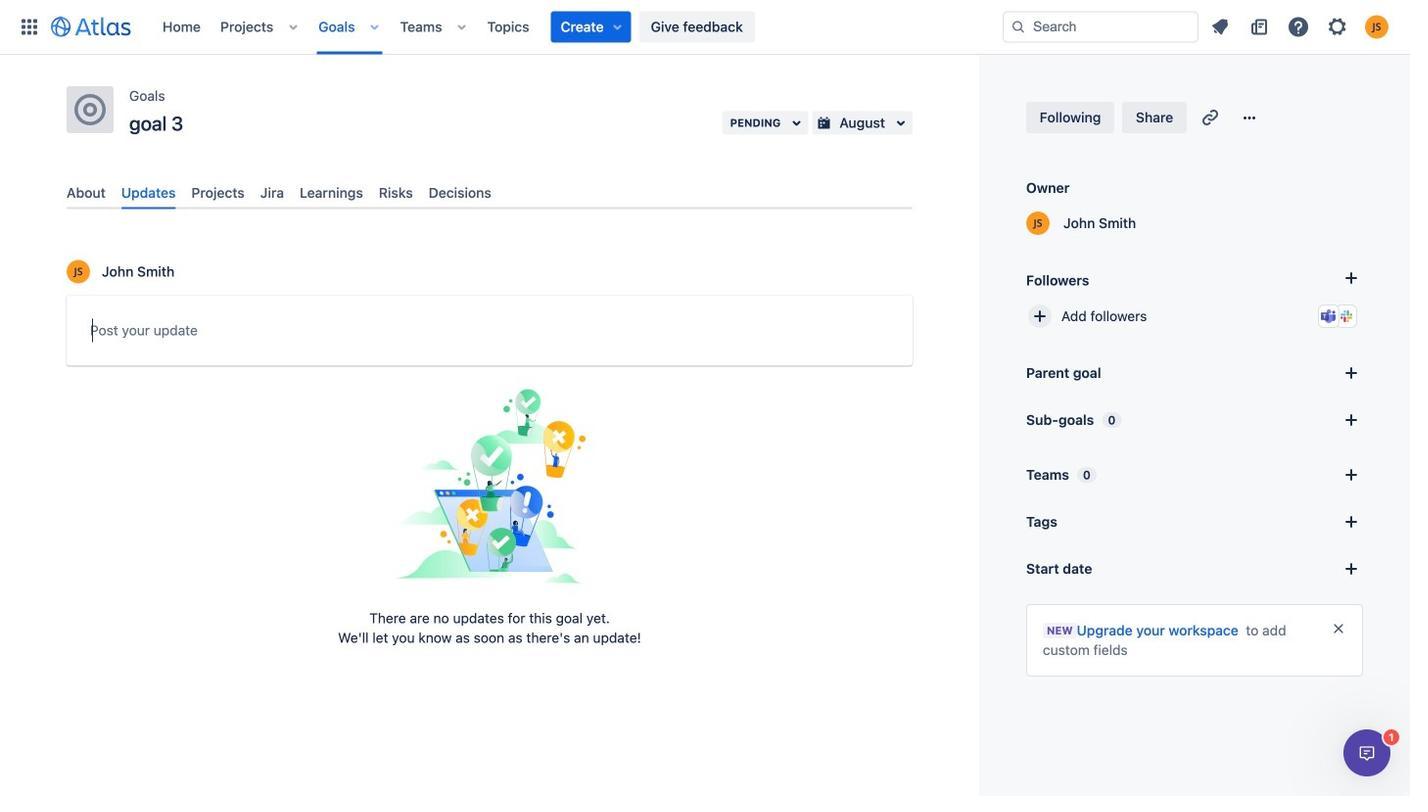 Task type: vqa. For each thing, say whether or not it's contained in the screenshot.
Tab List
yes



Task type: locate. For each thing, give the bounding box(es) containing it.
notifications image
[[1209, 15, 1233, 39]]

None search field
[[1003, 11, 1199, 43]]

account image
[[1366, 15, 1389, 39]]

search image
[[1011, 19, 1027, 35]]

close banner image
[[1331, 621, 1347, 637]]

help image
[[1287, 15, 1311, 39]]

slack logo showing nan channels are connected to this goal image
[[1339, 309, 1355, 324]]

goal icon image
[[74, 94, 106, 125]]

add follower image
[[1029, 305, 1052, 328]]

tab list
[[59, 177, 921, 209]]

add a follower image
[[1340, 266, 1364, 290]]

top element
[[12, 0, 1003, 54]]

banner
[[0, 0, 1411, 55]]



Task type: describe. For each thing, give the bounding box(es) containing it.
msteams logo showing  channels are connected to this goal image
[[1322, 309, 1337, 324]]

Main content area, start typing to enter text. text field
[[90, 319, 890, 349]]

more icon image
[[1239, 106, 1262, 129]]

settings image
[[1327, 15, 1350, 39]]

Search field
[[1003, 11, 1199, 43]]

switch to... image
[[18, 15, 41, 39]]



